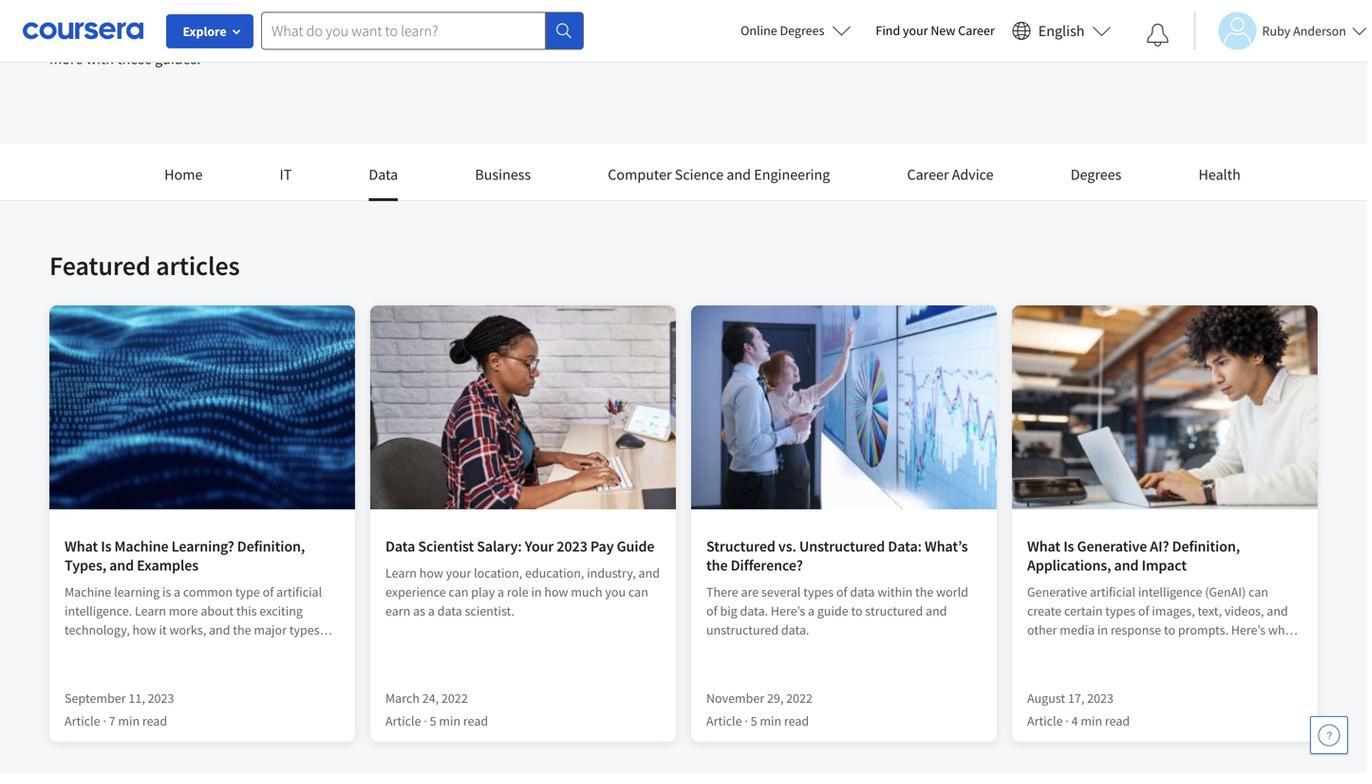 Task type: describe. For each thing, give the bounding box(es) containing it.
data scientist salary: your 2023 pay guide learn how your location, education, industry, and experience can play a role in how much you can earn as a data scientist.
[[385, 537, 660, 620]]

is for generative
[[1064, 537, 1074, 556]]

artificial inside what is generative ai? definition, applications, and impact generative artificial intelligence (genai) can create certain types of images, text, videos, and other media in response to prompts. here's what you should know about this growing field and tool.
[[1090, 584, 1136, 601]]

almost
[[384, 4, 428, 23]]

the up there
[[706, 556, 728, 575]]

science
[[675, 165, 724, 184]]

and right "science"
[[727, 165, 751, 184]]

know
[[1091, 641, 1122, 658]]

day.
[[98, 660, 121, 677]]

29,
[[767, 690, 784, 707]]

a inside the structured vs. unstructured data: what's the difference? there are several types of data within the world of big data. here's a guide to structured and unstructured data.
[[808, 603, 815, 620]]

here's inside what is generative ai? definition, applications, and impact generative artificial intelligence (genai) can create certain types of images, text, videos, and other media in response to prompts. here's what you should know about this growing field and tool.
[[1231, 622, 1266, 639]]

your inside 'link'
[[903, 22, 928, 39]]

data down the be
[[309, 27, 338, 46]]

2023 inside "data scientist salary: your 2023 pay guide learn how your location, education, industry, and experience can play a role in how much you can earn as a data scientist."
[[557, 537, 588, 556]]

what for types,
[[65, 537, 98, 556]]

in right the possibilities
[[209, 27, 221, 46]]

data link
[[369, 165, 398, 201]]

images,
[[1152, 603, 1195, 620]]

definition, for what is machine learning? definition, types, and examples
[[237, 537, 305, 556]]

november 29, 2022 article · 5 min read
[[706, 690, 813, 730]]

· for impact
[[1066, 713, 1069, 730]]

be
[[310, 4, 326, 23]]

learning
[[114, 584, 160, 601]]

24,
[[422, 690, 439, 707]]

· for there
[[745, 713, 748, 730]]

services
[[141, 641, 185, 658]]

home link
[[164, 165, 203, 198]]

september
[[65, 690, 126, 707]]

certain
[[1064, 603, 1103, 620]]

structured vs. unstructured data: what's the difference? there are several types of data within the world of big data. here's a guide to structured and unstructured data.
[[706, 537, 968, 639]]

data down careers
[[224, 27, 253, 46]]

career inside 'link'
[[958, 22, 995, 39]]

explore
[[183, 23, 226, 40]]

major
[[254, 622, 287, 639]]

can inside data is everywhere, and data careers can be found in almost every industry. discover the possibilities in data science, data analytics, research, and more with these guides.
[[284, 4, 307, 23]]

big
[[720, 603, 737, 620]]

research,
[[404, 27, 462, 46]]

guide
[[617, 537, 655, 556]]

response
[[1111, 622, 1161, 639]]

article for examples
[[65, 713, 100, 730]]

it
[[280, 165, 292, 184]]

what
[[1268, 622, 1296, 639]]

articles
[[156, 249, 240, 282]]

min for examples
[[118, 713, 140, 730]]

career advice link
[[907, 165, 994, 198]]

data for data is everywhere, and data careers can be found in almost every industry. discover the possibilities in data science, data analytics, research, and more with these guides.
[[49, 4, 79, 23]]

types inside what is machine learning? definition, types, and examples machine learning is a common type of artificial intelligence. learn more about this exciting technology, how it works, and the major types powering the services and applications we rely on every day.
[[289, 622, 320, 639]]

article for impact
[[1027, 713, 1063, 730]]

location,
[[474, 565, 522, 582]]

text,
[[1198, 603, 1222, 620]]

about inside what is generative ai? definition, applications, and impact generative artificial intelligence (genai) can create certain types of images, text, videos, and other media in response to prompts. here's what you should know about this growing field and tool.
[[1124, 641, 1157, 658]]

ruby anderson
[[1262, 22, 1346, 39]]

possibilities
[[130, 27, 206, 46]]

your
[[525, 537, 554, 556]]

computer
[[608, 165, 672, 184]]

and down industry. in the left top of the page
[[465, 27, 490, 46]]

guide
[[817, 603, 848, 620]]

[featured image] abstract digital art of blue waves and binary code. image
[[49, 306, 355, 510]]

what for applications,
[[1027, 537, 1061, 556]]

is inside data is everywhere, and data careers can be found in almost every industry. discover the possibilities in data science, data analytics, research, and more with these guides.
[[82, 4, 92, 23]]

in inside what is generative ai? definition, applications, and impact generative artificial intelligence (genai) can create certain types of images, text, videos, and other media in response to prompts. here's what you should know about this growing field and tool.
[[1097, 622, 1108, 639]]

data for data
[[369, 165, 398, 184]]

computer science and engineering
[[608, 165, 830, 184]]

this inside what is machine learning? definition, types, and examples machine learning is a common type of artificial intelligence. learn more about this exciting technology, how it works, and the major types powering the services and applications we rely on every day.
[[236, 603, 257, 620]]

health
[[1199, 165, 1241, 184]]

a left role at bottom
[[498, 584, 504, 601]]

coursera image
[[23, 15, 143, 46]]

impact
[[1142, 556, 1187, 575]]

and up learning
[[109, 556, 134, 575]]

of left big
[[706, 603, 717, 620]]

what's
[[925, 537, 968, 556]]

pay
[[590, 537, 614, 556]]

scientist.
[[465, 603, 515, 620]]

business
[[475, 165, 531, 184]]

11,
[[129, 690, 145, 707]]

every inside data is everywhere, and data careers can be found in almost every industry. discover the possibilities in data science, data analytics, research, and more with these guides.
[[431, 4, 466, 23]]

0 vertical spatial generative
[[1077, 537, 1147, 556]]

common
[[183, 584, 233, 601]]

applications,
[[1027, 556, 1111, 575]]

min for learn
[[439, 713, 461, 730]]

should
[[1050, 641, 1088, 658]]

data:
[[888, 537, 922, 556]]

and inside the structured vs. unstructured data: what's the difference? there are several types of data within the world of big data. here's a guide to structured and unstructured data.
[[926, 603, 947, 620]]

the left world
[[915, 584, 934, 601]]

within
[[878, 584, 913, 601]]

in inside "data scientist salary: your 2023 pay guide learn how your location, education, industry, and experience can play a role in how much you can earn as a data scientist."
[[531, 584, 542, 601]]

prompts.
[[1178, 622, 1229, 639]]

analytics,
[[341, 27, 401, 46]]

data inside "data scientist salary: your 2023 pay guide learn how your location, education, industry, and experience can play a role in how much you can earn as a data scientist."
[[437, 603, 462, 620]]

types inside the structured vs. unstructured data: what's the difference? there are several types of data within the world of big data. here's a guide to structured and unstructured data.
[[803, 584, 834, 601]]

2023 for what is generative ai? definition, applications, and impact
[[1087, 690, 1114, 707]]

online degrees
[[741, 22, 824, 39]]

what is generative ai? definition, applications, and impact generative artificial intelligence (genai) can create certain types of images, text, videos, and other media in response to prompts. here's what you should know about this growing field and tool.
[[1027, 537, 1296, 677]]

every inside what is machine learning? definition, types, and examples machine learning is a common type of artificial intelligence. learn more about this exciting technology, how it works, and the major types powering the services and applications we rely on every day.
[[65, 660, 95, 677]]

rely
[[302, 641, 322, 658]]

the inside data is everywhere, and data careers can be found in almost every industry. discover the possibilities in data science, data analytics, research, and more with these guides.
[[106, 27, 127, 46]]

several
[[761, 584, 801, 601]]

march 24, 2022 article · 5 min read
[[385, 690, 488, 730]]

min for impact
[[1081, 713, 1102, 730]]

ruby
[[1262, 22, 1291, 39]]

0 horizontal spatial data.
[[740, 603, 768, 620]]

more inside data is everywhere, and data careers can be found in almost every industry. discover the possibilities in data science, data analytics, research, and more with these guides.
[[49, 49, 83, 68]]

earn
[[385, 603, 410, 620]]

explore button
[[166, 14, 253, 48]]

find your new career
[[876, 22, 995, 39]]

online degrees button
[[725, 9, 866, 51]]

media
[[1060, 622, 1095, 639]]

5 for data scientist salary: your 2023 pay guide
[[430, 713, 436, 730]]

science,
[[256, 27, 306, 46]]

and down what
[[1258, 641, 1279, 658]]

everywhere,
[[95, 4, 173, 23]]

english button
[[1004, 0, 1119, 62]]

to inside the structured vs. unstructured data: what's the difference? there are several types of data within the world of big data. here's a guide to structured and unstructured data.
[[851, 603, 863, 620]]

march
[[385, 690, 420, 707]]

and up the possibilities
[[176, 4, 200, 23]]

· for learn
[[424, 713, 427, 730]]

1 vertical spatial machine
[[65, 584, 111, 601]]

in up analytics,
[[369, 4, 381, 23]]

examples
[[137, 556, 198, 575]]

featured
[[49, 249, 151, 282]]

min for there
[[760, 713, 781, 730]]

growing
[[1183, 641, 1228, 658]]

can down industry,
[[628, 584, 648, 601]]



Task type: locate. For each thing, give the bounding box(es) containing it.
definition, right ai? at the right bottom of page
[[1172, 537, 1240, 556]]

0 horizontal spatial types
[[289, 622, 320, 639]]

help center image
[[1318, 724, 1341, 747]]

1 what from the left
[[65, 537, 98, 556]]

2022 for vs.
[[786, 690, 813, 707]]

learn up it
[[135, 603, 166, 620]]

0 horizontal spatial you
[[605, 584, 626, 601]]

1 vertical spatial generative
[[1027, 584, 1087, 601]]

0 vertical spatial about
[[201, 603, 234, 620]]

4 article from the left
[[1027, 713, 1063, 730]]

2 read from the left
[[463, 713, 488, 730]]

· inside the "august 17, 2023 article · 4 min read"
[[1066, 713, 1069, 730]]

about inside what is machine learning? definition, types, and examples machine learning is a common type of artificial intelligence. learn more about this exciting technology, how it works, and the major types powering the services and applications we rely on every day.
[[201, 603, 234, 620]]

how left it
[[132, 622, 156, 639]]

and down world
[[926, 603, 947, 620]]

1 horizontal spatial 2022
[[786, 690, 813, 707]]

industry,
[[587, 565, 636, 582]]

data inside data is everywhere, and data careers can be found in almost every industry. discover the possibilities in data science, data analytics, research, and more with these guides.
[[49, 4, 79, 23]]

is
[[82, 4, 92, 23], [162, 584, 171, 601]]

this left the growing
[[1160, 641, 1181, 658]]

learn up experience
[[385, 565, 417, 582]]

1 horizontal spatial learn
[[385, 565, 417, 582]]

to
[[851, 603, 863, 620], [1164, 622, 1175, 639]]

1 is from the left
[[101, 537, 111, 556]]

2 definition, from the left
[[1172, 537, 1240, 556]]

What do you want to learn? text field
[[261, 12, 546, 50]]

2022 for scientist
[[441, 690, 468, 707]]

min inside september 11, 2023 article · 7 min read
[[118, 713, 140, 730]]

learn inside "data scientist salary: your 2023 pay guide learn how your location, education, industry, and experience can play a role in how much you can earn as a data scientist."
[[385, 565, 417, 582]]

read for there
[[784, 713, 809, 730]]

2 5 from the left
[[751, 713, 757, 730]]

generative left ai? at the right bottom of page
[[1077, 537, 1147, 556]]

2 vertical spatial how
[[132, 622, 156, 639]]

unstructured
[[706, 622, 779, 639]]

1 read from the left
[[142, 713, 167, 730]]

and down works,
[[188, 641, 209, 658]]

definition, inside what is machine learning? definition, types, and examples machine learning is a common type of artificial intelligence. learn more about this exciting technology, how it works, and the major types powering the services and applications we rely on every day.
[[237, 537, 305, 556]]

4 min from the left
[[1081, 713, 1102, 730]]

0 horizontal spatial is
[[82, 4, 92, 23]]

learn inside what is machine learning? definition, types, and examples machine learning is a common type of artificial intelligence. learn more about this exciting technology, how it works, and the major types powering the services and applications we rely on every day.
[[135, 603, 166, 620]]

computer science and engineering link
[[608, 165, 830, 198]]

in right role at bottom
[[531, 584, 542, 601]]

· left 4
[[1066, 713, 1069, 730]]

discover
[[49, 27, 103, 46]]

0 horizontal spatial degrees
[[780, 22, 824, 39]]

17,
[[1068, 690, 1085, 707]]

how down education, at the bottom of page
[[544, 584, 568, 601]]

5
[[430, 713, 436, 730], [751, 713, 757, 730]]

your inside "data scientist salary: your 2023 pay guide learn how your location, education, industry, and experience can play a role in how much you can earn as a data scientist."
[[446, 565, 471, 582]]

article inside the "august 17, 2023 article · 4 min read"
[[1027, 713, 1063, 730]]

data inside the structured vs. unstructured data: what's the difference? there are several types of data within the world of big data. here's a guide to structured and unstructured data.
[[850, 584, 875, 601]]

· left 7
[[103, 713, 106, 730]]

here's down several
[[771, 603, 805, 620]]

is left examples
[[101, 537, 111, 556]]

types inside what is generative ai? definition, applications, and impact generative artificial intelligence (genai) can create certain types of images, text, videos, and other media in response to prompts. here's what you should know about this growing field and tool.
[[1105, 603, 1136, 620]]

every down powering
[[65, 660, 95, 677]]

a down examples
[[174, 584, 180, 601]]

these
[[117, 49, 152, 68]]

data
[[203, 4, 232, 23], [224, 27, 253, 46], [309, 27, 338, 46], [850, 584, 875, 601], [437, 603, 462, 620]]

1 horizontal spatial machine
[[114, 537, 169, 556]]

you up tool.
[[1027, 641, 1048, 658]]

and left impact
[[1114, 556, 1139, 575]]

2 horizontal spatial how
[[544, 584, 568, 601]]

[featured image] a man works at a laptop computer in an office. image
[[1012, 306, 1318, 510]]

you inside what is generative ai? definition, applications, and impact generative artificial intelligence (genai) can create certain types of images, text, videos, and other media in response to prompts. here's what you should know about this growing field and tool.
[[1027, 641, 1048, 658]]

is down examples
[[162, 584, 171, 601]]

(genai)
[[1205, 584, 1246, 601]]

0 vertical spatial more
[[49, 49, 83, 68]]

data for data scientist salary: your 2023 pay guide learn how your location, education, industry, and experience can play a role in how much you can earn as a data scientist.
[[385, 537, 415, 556]]

[featured image] a person in a plaid shirt sits at a computer and writes code. image
[[370, 306, 676, 510]]

can left the be
[[284, 4, 307, 23]]

2022 inside november 29, 2022 article · 5 min read
[[786, 690, 813, 707]]

home
[[164, 165, 203, 184]]

works,
[[169, 622, 206, 639]]

of up guide
[[836, 584, 847, 601]]

article inside november 29, 2022 article · 5 min read
[[706, 713, 742, 730]]

intelligence
[[1138, 584, 1202, 601]]

0 vertical spatial to
[[851, 603, 863, 620]]

1 horizontal spatial you
[[1027, 641, 1048, 658]]

· inside september 11, 2023 article · 7 min read
[[103, 713, 106, 730]]

machine up intelligence. at left bottom
[[65, 584, 111, 601]]

your down scientist
[[446, 565, 471, 582]]

artificial up certain
[[1090, 584, 1136, 601]]

data left within
[[850, 584, 875, 601]]

1 vertical spatial you
[[1027, 641, 1048, 658]]

and down "guide"
[[639, 565, 660, 582]]

to right guide
[[851, 603, 863, 620]]

min inside the "august 17, 2023 article · 4 min read"
[[1081, 713, 1102, 730]]

· for examples
[[103, 713, 106, 730]]

1 horizontal spatial 5
[[751, 713, 757, 730]]

the up day.
[[120, 641, 138, 658]]

2022 inside march 24, 2022 article · 5 min read
[[441, 690, 468, 707]]

can left play
[[449, 584, 469, 601]]

what up create
[[1027, 537, 1061, 556]]

1 article from the left
[[65, 713, 100, 730]]

0 horizontal spatial 5
[[430, 713, 436, 730]]

0 horizontal spatial here's
[[771, 603, 805, 620]]

0 vertical spatial is
[[82, 4, 92, 23]]

on
[[325, 641, 339, 658]]

read for examples
[[142, 713, 167, 730]]

here's
[[771, 603, 805, 620], [1231, 622, 1266, 639]]

structured
[[865, 603, 923, 620]]

1 vertical spatial here's
[[1231, 622, 1266, 639]]

new
[[931, 22, 956, 39]]

3 · from the left
[[745, 713, 748, 730]]

industry.
[[469, 4, 525, 23]]

what inside what is machine learning? definition, types, and examples machine learning is a common type of artificial intelligence. learn more about this exciting technology, how it works, and the major types powering the services and applications we rely on every day.
[[65, 537, 98, 556]]

1 horizontal spatial data.
[[781, 622, 809, 639]]

0 vertical spatial data.
[[740, 603, 768, 620]]

article down march
[[385, 713, 421, 730]]

advice
[[952, 165, 994, 184]]

0 vertical spatial machine
[[114, 537, 169, 556]]

1 horizontal spatial here's
[[1231, 622, 1266, 639]]

article for learn
[[385, 713, 421, 730]]

scientist
[[418, 537, 474, 556]]

what up intelligence. at left bottom
[[65, 537, 98, 556]]

degrees inside online degrees popup button
[[780, 22, 824, 39]]

a left guide
[[808, 603, 815, 620]]

data is everywhere, and data careers can be found in almost every industry. discover the possibilities in data science, data analytics, research, and more with these guides.
[[49, 4, 525, 68]]

0 horizontal spatial to
[[851, 603, 863, 620]]

5 down 24, at left bottom
[[430, 713, 436, 730]]

2023 right 11,
[[148, 690, 174, 707]]

article inside march 24, 2022 article · 5 min read
[[385, 713, 421, 730]]

0 horizontal spatial this
[[236, 603, 257, 620]]

in up the know
[[1097, 622, 1108, 639]]

data right as
[[437, 603, 462, 620]]

2 what from the left
[[1027, 537, 1061, 556]]

education,
[[525, 565, 584, 582]]

7
[[109, 713, 115, 730]]

here's inside the structured vs. unstructured data: what's the difference? there are several types of data within the world of big data. here's a guide to structured and unstructured data.
[[771, 603, 805, 620]]

1 vertical spatial learn
[[135, 603, 166, 620]]

is up certain
[[1064, 537, 1074, 556]]

can inside what is generative ai? definition, applications, and impact generative artificial intelligence (genai) can create certain types of images, text, videos, and other media in response to prompts. here's what you should know about this growing field and tool.
[[1249, 584, 1268, 601]]

2023 left pay
[[557, 537, 588, 556]]

more
[[49, 49, 83, 68], [169, 603, 198, 620]]

data.
[[740, 603, 768, 620], [781, 622, 809, 639]]

every up "research,"
[[431, 4, 466, 23]]

article down november
[[706, 713, 742, 730]]

1 definition, from the left
[[237, 537, 305, 556]]

world
[[936, 584, 968, 601]]

read inside september 11, 2023 article · 7 min read
[[142, 713, 167, 730]]

a
[[174, 584, 180, 601], [498, 584, 504, 601], [428, 603, 435, 620], [808, 603, 815, 620]]

· down 24, at left bottom
[[424, 713, 427, 730]]

2 is from the left
[[1064, 537, 1074, 556]]

found
[[329, 4, 366, 23]]

0 vertical spatial this
[[236, 603, 257, 620]]

find your new career link
[[866, 19, 1004, 43]]

much
[[571, 584, 603, 601]]

and
[[176, 4, 200, 23], [465, 27, 490, 46], [727, 165, 751, 184], [109, 556, 134, 575], [1114, 556, 1139, 575], [639, 565, 660, 582], [926, 603, 947, 620], [1267, 603, 1288, 620], [209, 622, 230, 639], [188, 641, 209, 658], [1258, 641, 1279, 658]]

0 horizontal spatial career
[[907, 165, 949, 184]]

0 horizontal spatial about
[[201, 603, 234, 620]]

0 vertical spatial career
[[958, 22, 995, 39]]

read for impact
[[1105, 713, 1130, 730]]

play
[[471, 584, 495, 601]]

1 artificial from the left
[[276, 584, 322, 601]]

data. down several
[[781, 622, 809, 639]]

1 horizontal spatial to
[[1164, 622, 1175, 639]]

5 inside march 24, 2022 article · 5 min read
[[430, 713, 436, 730]]

more up works,
[[169, 603, 198, 620]]

1 vertical spatial your
[[446, 565, 471, 582]]

career advice
[[907, 165, 994, 184]]

and inside "data scientist salary: your 2023 pay guide learn how your location, education, industry, and experience can play a role in how much you can earn as a data scientist."
[[639, 565, 660, 582]]

definition, inside what is generative ai? definition, applications, and impact generative artificial intelligence (genai) can create certain types of images, text, videos, and other media in response to prompts. here's what you should know about this growing field and tool.
[[1172, 537, 1240, 556]]

1 horizontal spatial artificial
[[1090, 584, 1136, 601]]

1 vertical spatial about
[[1124, 641, 1157, 658]]

structured
[[706, 537, 775, 556]]

english
[[1038, 21, 1085, 40]]

· down november
[[745, 713, 748, 730]]

0 horizontal spatial is
[[101, 537, 111, 556]]

is for machine
[[101, 537, 111, 556]]

1 vertical spatial career
[[907, 165, 949, 184]]

0 horizontal spatial learn
[[135, 603, 166, 620]]

2 artificial from the left
[[1090, 584, 1136, 601]]

1 horizontal spatial this
[[1160, 641, 1181, 658]]

degrees link
[[1071, 165, 1122, 198]]

1 vertical spatial is
[[162, 584, 171, 601]]

article down "august"
[[1027, 713, 1063, 730]]

a inside what is machine learning? definition, types, and examples machine learning is a common type of artificial intelligence. learn more about this exciting technology, how it works, and the major types powering the services and applications we rely on every day.
[[174, 584, 180, 601]]

1 vertical spatial data.
[[781, 622, 809, 639]]

type
[[235, 584, 260, 601]]

data left careers
[[203, 4, 232, 23]]

4 · from the left
[[1066, 713, 1069, 730]]

2 horizontal spatial types
[[1105, 603, 1136, 620]]

a right as
[[428, 603, 435, 620]]

0 horizontal spatial machine
[[65, 584, 111, 601]]

september 11, 2023 article · 7 min read
[[65, 690, 174, 730]]

data. down are
[[740, 603, 768, 620]]

engineering
[[754, 165, 830, 184]]

your
[[903, 22, 928, 39], [446, 565, 471, 582]]

article inside september 11, 2023 article · 7 min read
[[65, 713, 100, 730]]

· inside march 24, 2022 article · 5 min read
[[424, 713, 427, 730]]

0 vertical spatial degrees
[[780, 22, 824, 39]]

1 horizontal spatial about
[[1124, 641, 1157, 658]]

is
[[101, 537, 111, 556], [1064, 537, 1074, 556]]

1 vertical spatial how
[[544, 584, 568, 601]]

more inside what is machine learning? definition, types, and examples machine learning is a common type of artificial intelligence. learn more about this exciting technology, how it works, and the major types powering the services and applications we rely on every day.
[[169, 603, 198, 620]]

1 vertical spatial degrees
[[1071, 165, 1122, 184]]

1 2022 from the left
[[441, 690, 468, 707]]

0 vertical spatial learn
[[385, 565, 417, 582]]

1 min from the left
[[118, 713, 140, 730]]

as
[[413, 603, 425, 620]]

unstructured
[[799, 537, 885, 556]]

and right works,
[[209, 622, 230, 639]]

is inside what is machine learning? definition, types, and examples machine learning is a common type of artificial intelligence. learn more about this exciting technology, how it works, and the major types powering the services and applications we rely on every day.
[[101, 537, 111, 556]]

0 horizontal spatial every
[[65, 660, 95, 677]]

intelligence.
[[65, 603, 132, 620]]

tool.
[[1027, 660, 1053, 677]]

this inside what is generative ai? definition, applications, and impact generative artificial intelligence (genai) can create certain types of images, text, videos, and other media in response to prompts. here's what you should know about this growing field and tool.
[[1160, 641, 1181, 658]]

here's down videos,
[[1231, 622, 1266, 639]]

1 5 from the left
[[430, 713, 436, 730]]

2 2022 from the left
[[786, 690, 813, 707]]

1 horizontal spatial is
[[1064, 537, 1074, 556]]

artificial inside what is machine learning? definition, types, and examples machine learning is a common type of artificial intelligence. learn more about this exciting technology, how it works, and the major types powering the services and applications we rely on every day.
[[276, 584, 322, 601]]

0 horizontal spatial your
[[446, 565, 471, 582]]

0 horizontal spatial more
[[49, 49, 83, 68]]

in
[[369, 4, 381, 23], [209, 27, 221, 46], [531, 584, 542, 601], [1097, 622, 1108, 639]]

2 vertical spatial data
[[385, 537, 415, 556]]

1 vertical spatial more
[[169, 603, 198, 620]]

definition, for what is generative ai? definition, applications, and impact
[[1172, 537, 1240, 556]]

2022 right 24, at left bottom
[[441, 690, 468, 707]]

this down type at the bottom of the page
[[236, 603, 257, 620]]

0 horizontal spatial artificial
[[276, 584, 322, 601]]

the up applications
[[233, 622, 251, 639]]

create
[[1027, 603, 1062, 620]]

of up response
[[1138, 603, 1149, 620]]

article for there
[[706, 713, 742, 730]]

2023 inside september 11, 2023 article · 7 min read
[[148, 690, 174, 707]]

2 · from the left
[[424, 713, 427, 730]]

1 vertical spatial this
[[1160, 641, 1181, 658]]

0 vertical spatial here's
[[771, 603, 805, 620]]

of inside what is generative ai? definition, applications, and impact generative artificial intelligence (genai) can create certain types of images, text, videos, and other media in response to prompts. here's what you should know about this growing field and tool.
[[1138, 603, 1149, 620]]

1 horizontal spatial your
[[903, 22, 928, 39]]

min inside march 24, 2022 article · 5 min read
[[439, 713, 461, 730]]

1 · from the left
[[103, 713, 106, 730]]

what inside what is generative ai? definition, applications, and impact generative artificial intelligence (genai) can create certain types of images, text, videos, and other media in response to prompts. here's what you should know about this growing field and tool.
[[1027, 537, 1061, 556]]

1 horizontal spatial more
[[169, 603, 198, 620]]

are
[[741, 584, 759, 601]]

1 horizontal spatial degrees
[[1071, 165, 1122, 184]]

technology,
[[65, 622, 130, 639]]

1 horizontal spatial definition,
[[1172, 537, 1240, 556]]

you inside "data scientist salary: your 2023 pay guide learn how your location, education, industry, and experience can play a role in how much you can earn as a data scientist."
[[605, 584, 626, 601]]

[featured image] two data scientists examine graphs and charts on a large white board image
[[691, 306, 997, 510]]

health link
[[1199, 165, 1241, 198]]

2022 right 29,
[[786, 690, 813, 707]]

is inside what is machine learning? definition, types, and examples machine learning is a common type of artificial intelligence. learn more about this exciting technology, how it works, and the major types powering the services and applications we rely on every day.
[[162, 584, 171, 601]]

featured articles
[[49, 249, 240, 282]]

0 horizontal spatial what
[[65, 537, 98, 556]]

5 down november
[[751, 713, 757, 730]]

it
[[159, 622, 167, 639]]

types,
[[65, 556, 106, 575]]

career right new
[[958, 22, 995, 39]]

min inside november 29, 2022 article · 5 min read
[[760, 713, 781, 730]]

ruby anderson button
[[1194, 12, 1367, 50]]

0 vertical spatial data
[[49, 4, 79, 23]]

other
[[1027, 622, 1057, 639]]

4
[[1072, 713, 1078, 730]]

to inside what is generative ai? definition, applications, and impact generative artificial intelligence (genai) can create certain types of images, text, videos, and other media in response to prompts. here's what you should know about this growing field and tool.
[[1164, 622, 1175, 639]]

None search field
[[261, 12, 584, 50]]

0 vertical spatial how
[[419, 565, 443, 582]]

machine up learning
[[114, 537, 169, 556]]

what is machine learning? definition, types, and examples machine learning is a common type of artificial intelligence. learn more about this exciting technology, how it works, and the major types powering the services and applications we rely on every day.
[[65, 537, 339, 677]]

can
[[284, 4, 307, 23], [449, 584, 469, 601], [628, 584, 648, 601], [1249, 584, 1268, 601]]

read inside november 29, 2022 article · 5 min read
[[784, 713, 809, 730]]

you down industry,
[[605, 584, 626, 601]]

is inside what is generative ai? definition, applications, and impact generative artificial intelligence (genai) can create certain types of images, text, videos, and other media in response to prompts. here's what you should know about this growing field and tool.
[[1064, 537, 1074, 556]]

3 article from the left
[[706, 713, 742, 730]]

0 vertical spatial your
[[903, 22, 928, 39]]

0 vertical spatial you
[[605, 584, 626, 601]]

business link
[[475, 165, 531, 198]]

we
[[283, 641, 299, 658]]

is up discover at top left
[[82, 4, 92, 23]]

role
[[507, 584, 529, 601]]

1 horizontal spatial every
[[431, 4, 466, 23]]

generative up create
[[1027, 584, 1087, 601]]

2023 for what is machine learning? definition, types, and examples
[[148, 690, 174, 707]]

can up videos,
[[1249, 584, 1268, 601]]

coursera logo image
[[805, 0, 1090, 144]]

artificial up the exciting
[[276, 584, 322, 601]]

powering
[[65, 641, 117, 658]]

types up guide
[[803, 584, 834, 601]]

3 min from the left
[[760, 713, 781, 730]]

4 read from the left
[[1105, 713, 1130, 730]]

exciting
[[260, 603, 303, 620]]

about down response
[[1124, 641, 1157, 658]]

1 vertical spatial to
[[1164, 622, 1175, 639]]

career left advice
[[907, 165, 949, 184]]

more down discover at top left
[[49, 49, 83, 68]]

of right type at the bottom of the page
[[263, 584, 274, 601]]

1 vertical spatial types
[[1105, 603, 1136, 620]]

of inside what is machine learning? definition, types, and examples machine learning is a common type of artificial intelligence. learn more about this exciting technology, how it works, and the major types powering the services and applications we rely on every day.
[[263, 584, 274, 601]]

how up experience
[[419, 565, 443, 582]]

show notifications image
[[1146, 24, 1169, 47]]

read inside the "august 17, 2023 article · 4 min read"
[[1105, 713, 1130, 730]]

of
[[263, 584, 274, 601], [836, 584, 847, 601], [706, 603, 717, 620], [1138, 603, 1149, 620]]

the down everywhere,
[[106, 27, 127, 46]]

5 for structured vs. unstructured data: what's the difference?
[[751, 713, 757, 730]]

· inside november 29, 2022 article · 5 min read
[[745, 713, 748, 730]]

learn
[[385, 565, 417, 582], [135, 603, 166, 620]]

and up what
[[1267, 603, 1288, 620]]

salary:
[[477, 537, 522, 556]]

about down common
[[201, 603, 234, 620]]

1 horizontal spatial career
[[958, 22, 995, 39]]

your right find
[[903, 22, 928, 39]]

types up rely
[[289, 622, 320, 639]]

1 vertical spatial every
[[65, 660, 95, 677]]

2 article from the left
[[385, 713, 421, 730]]

0 horizontal spatial definition,
[[237, 537, 305, 556]]

definition, up type at the bottom of the page
[[237, 537, 305, 556]]

1 horizontal spatial what
[[1027, 537, 1061, 556]]

types
[[803, 584, 834, 601], [1105, 603, 1136, 620], [289, 622, 320, 639]]

1 horizontal spatial 2023
[[557, 537, 588, 556]]

data inside "data scientist salary: your 2023 pay guide learn how your location, education, industry, and experience can play a role in how much you can earn as a data scientist."
[[385, 537, 415, 556]]

1 horizontal spatial types
[[803, 584, 834, 601]]

0 vertical spatial types
[[803, 584, 834, 601]]

0 vertical spatial every
[[431, 4, 466, 23]]

0 horizontal spatial 2022
[[441, 690, 468, 707]]

1 vertical spatial data
[[369, 165, 398, 184]]

types up response
[[1105, 603, 1136, 620]]

to down images,
[[1164, 622, 1175, 639]]

0 horizontal spatial 2023
[[148, 690, 174, 707]]

1 horizontal spatial how
[[419, 565, 443, 582]]

videos,
[[1225, 603, 1264, 620]]

5 inside november 29, 2022 article · 5 min read
[[751, 713, 757, 730]]

0 horizontal spatial how
[[132, 622, 156, 639]]

2 min from the left
[[439, 713, 461, 730]]

2 horizontal spatial 2023
[[1087, 690, 1114, 707]]

how inside what is machine learning? definition, types, and examples machine learning is a common type of artificial intelligence. learn more about this exciting technology, how it works, and the major types powering the services and applications we rely on every day.
[[132, 622, 156, 639]]

experience
[[385, 584, 446, 601]]

read for learn
[[463, 713, 488, 730]]

2023 inside the "august 17, 2023 article · 4 min read"
[[1087, 690, 1114, 707]]

3 read from the left
[[784, 713, 809, 730]]

read inside march 24, 2022 article · 5 min read
[[463, 713, 488, 730]]

2023 right 17, on the bottom right of page
[[1087, 690, 1114, 707]]

1 horizontal spatial is
[[162, 584, 171, 601]]

vs.
[[778, 537, 796, 556]]

2 vertical spatial types
[[289, 622, 320, 639]]

article down the september
[[65, 713, 100, 730]]



Task type: vqa. For each thing, say whether or not it's contained in the screenshot.


